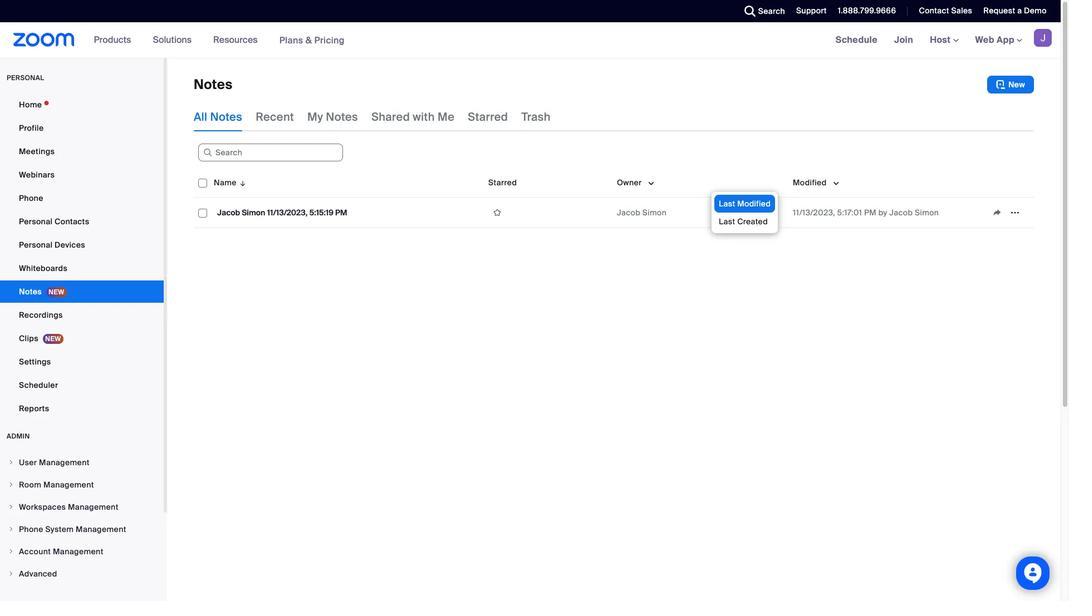 Task type: vqa. For each thing, say whether or not it's contained in the screenshot.
"text box"
no



Task type: locate. For each thing, give the bounding box(es) containing it.
1 jacob from the left
[[217, 208, 240, 218]]

admin menu menu
[[0, 452, 164, 586]]

last for last modified
[[719, 199, 736, 209]]

1 11/13/2023, from the left
[[267, 208, 308, 218]]

room management menu item
[[0, 475, 164, 496]]

contacts
[[55, 217, 89, 227]]

2 horizontal spatial jacob
[[890, 208, 913, 218]]

right image inside phone system management menu item
[[8, 527, 14, 533]]

plans & pricing
[[279, 34, 345, 46]]

notes link
[[0, 281, 164, 303]]

0 horizontal spatial simon
[[242, 208, 265, 218]]

0 vertical spatial right image
[[8, 527, 14, 533]]

right image for account management
[[8, 549, 14, 555]]

plans
[[279, 34, 303, 46]]

2 right image from the top
[[8, 571, 14, 578]]

right image left 'system'
[[8, 527, 14, 533]]

1 right image from the top
[[8, 460, 14, 466]]

personal for personal contacts
[[19, 217, 53, 227]]

right image left room
[[8, 482, 14, 489]]

phone
[[19, 193, 43, 203], [19, 525, 43, 535]]

contact sales link
[[911, 0, 976, 22], [920, 6, 973, 16]]

meetings navigation
[[828, 22, 1061, 59]]

menu
[[712, 192, 779, 233]]

workspaces management
[[19, 503, 119, 513]]

1 horizontal spatial jacob
[[617, 208, 641, 218]]

right image left 'advanced'
[[8, 571, 14, 578]]

right image inside "workspaces management" 'menu item'
[[8, 504, 14, 511]]

3 simon from the left
[[915, 208, 940, 218]]

user management
[[19, 458, 90, 468]]

simon
[[242, 208, 265, 218], [643, 208, 667, 218], [915, 208, 940, 218]]

phone inside personal menu menu
[[19, 193, 43, 203]]

1 vertical spatial personal
[[19, 240, 53, 250]]

management up room management
[[39, 458, 90, 468]]

banner containing products
[[0, 22, 1061, 59]]

right image for phone system management
[[8, 527, 14, 533]]

0 vertical spatial starred
[[468, 110, 508, 124]]

jacob for jacob simon 11/13/2023, 5:15:19 pm
[[217, 208, 240, 218]]

pm right 5:15:19
[[335, 208, 347, 218]]

2 simon from the left
[[643, 208, 667, 218]]

personal for personal devices
[[19, 240, 53, 250]]

application
[[194, 168, 1043, 237], [989, 204, 1030, 221]]

management for account management
[[53, 547, 103, 557]]

webinars link
[[0, 164, 164, 186]]

right image inside the room management menu item
[[8, 482, 14, 489]]

personal inside personal contacts 'link'
[[19, 217, 53, 227]]

owner
[[617, 178, 642, 188]]

last down "last modified"
[[719, 217, 736, 227]]

notes right my
[[326, 110, 358, 124]]

4 right image from the top
[[8, 549, 14, 555]]

search button
[[736, 0, 788, 22]]

jacob down owner at right top
[[617, 208, 641, 218]]

pm
[[335, 208, 347, 218], [865, 208, 877, 218]]

11/13/2023,
[[267, 208, 308, 218], [793, 208, 836, 218]]

starred right 'me'
[[468, 110, 508, 124]]

solutions button
[[153, 22, 197, 58]]

1 vertical spatial right image
[[8, 571, 14, 578]]

2 right image from the top
[[8, 482, 14, 489]]

resources button
[[213, 22, 263, 58]]

zoom logo image
[[13, 33, 74, 47]]

3 jacob from the left
[[890, 208, 913, 218]]

solutions
[[153, 34, 192, 46]]

notes up recordings
[[19, 287, 42, 297]]

right image
[[8, 460, 14, 466], [8, 482, 14, 489], [8, 504, 14, 511], [8, 549, 14, 555]]

clips
[[19, 334, 38, 344]]

2 last from the top
[[719, 217, 736, 227]]

system
[[45, 525, 74, 535]]

profile link
[[0, 117, 164, 139]]

recordings link
[[0, 304, 164, 326]]

personal inside personal devices link
[[19, 240, 53, 250]]

home
[[19, 100, 42, 110]]

2 phone from the top
[[19, 525, 43, 535]]

right image inside advanced menu item
[[8, 571, 14, 578]]

jacob
[[217, 208, 240, 218], [617, 208, 641, 218], [890, 208, 913, 218]]

more options for jacob simon 11/13/2023, 5:15:19 pm image
[[1007, 208, 1025, 218]]

0 vertical spatial personal
[[19, 217, 53, 227]]

phone up account
[[19, 525, 43, 535]]

&
[[306, 34, 312, 46]]

web
[[976, 34, 995, 46]]

pm inside button
[[335, 208, 347, 218]]

1 right image from the top
[[8, 527, 14, 533]]

product information navigation
[[86, 22, 353, 59]]

0 horizontal spatial 11/13/2023,
[[267, 208, 308, 218]]

host button
[[931, 34, 959, 46]]

tabs of all notes page tab list
[[194, 103, 551, 131]]

plans & pricing link
[[279, 34, 345, 46], [279, 34, 345, 46]]

application containing name
[[194, 168, 1043, 237]]

2 horizontal spatial simon
[[915, 208, 940, 218]]

recent
[[256, 110, 294, 124]]

personal up personal devices
[[19, 217, 53, 227]]

1 last from the top
[[719, 199, 736, 209]]

management up account management menu item
[[76, 525, 126, 535]]

0 horizontal spatial pm
[[335, 208, 347, 218]]

11/13/2023, left 5:17:01
[[793, 208, 836, 218]]

starred inside "application"
[[489, 178, 517, 188]]

0 horizontal spatial modified
[[738, 199, 771, 209]]

right image left user
[[8, 460, 14, 466]]

by
[[879, 208, 888, 218]]

1 horizontal spatial modified
[[793, 178, 827, 188]]

join link
[[886, 22, 922, 58]]

my
[[308, 110, 323, 124]]

management inside menu item
[[43, 480, 94, 490]]

management for workspaces management
[[68, 503, 119, 513]]

share image
[[989, 208, 1007, 218]]

jacob down name
[[217, 208, 240, 218]]

0 horizontal spatial jacob
[[217, 208, 240, 218]]

shared with me
[[372, 110, 455, 124]]

demo
[[1025, 6, 1047, 16]]

notes
[[194, 76, 233, 93], [210, 110, 242, 124], [326, 110, 358, 124], [19, 287, 42, 297]]

1 horizontal spatial pm
[[865, 208, 877, 218]]

management for room management
[[43, 480, 94, 490]]

phone system management
[[19, 525, 126, 535]]

1.888.799.9666 button
[[830, 0, 900, 22], [838, 6, 897, 16]]

scheduler link
[[0, 374, 164, 397]]

1 phone from the top
[[19, 193, 43, 203]]

5:17:01
[[838, 208, 863, 218]]

11/13/2023, inside button
[[267, 208, 308, 218]]

schedule link
[[828, 22, 886, 58]]

home link
[[0, 94, 164, 116]]

3 right image from the top
[[8, 504, 14, 511]]

request a demo link
[[976, 0, 1061, 22], [984, 6, 1047, 16]]

1 vertical spatial modified
[[738, 199, 771, 209]]

right image inside account management menu item
[[8, 549, 14, 555]]

11/13/2023, 5:17:01 pm by jacob simon
[[793, 208, 940, 218]]

products
[[94, 34, 131, 46]]

support
[[797, 6, 827, 16]]

last modified
[[719, 199, 771, 209]]

menu containing last modified
[[712, 192, 779, 233]]

personal
[[19, 217, 53, 227], [19, 240, 53, 250]]

1 personal from the top
[[19, 217, 53, 227]]

webinars
[[19, 170, 55, 180]]

personal
[[7, 74, 44, 82]]

meetings
[[19, 147, 55, 157]]

2 jacob from the left
[[617, 208, 641, 218]]

management up phone system management menu item
[[68, 503, 119, 513]]

recordings
[[19, 310, 63, 320]]

profile picture image
[[1035, 29, 1052, 47]]

all
[[194, 110, 207, 124]]

1 vertical spatial last
[[719, 217, 736, 227]]

last up last created
[[719, 199, 736, 209]]

last
[[719, 199, 736, 209], [719, 217, 736, 227]]

11/13/2023, left 5:15:19
[[267, 208, 308, 218]]

0 vertical spatial modified
[[793, 178, 827, 188]]

1.888.799.9666
[[838, 6, 897, 16]]

workspaces
[[19, 503, 66, 513]]

management up the workspaces management
[[43, 480, 94, 490]]

1 vertical spatial phone
[[19, 525, 43, 535]]

management down phone system management menu item
[[53, 547, 103, 557]]

1 horizontal spatial simon
[[643, 208, 667, 218]]

phone down webinars
[[19, 193, 43, 203]]

right image left workspaces
[[8, 504, 14, 511]]

simon for jacob simon 11/13/2023, 5:15:19 pm
[[242, 208, 265, 218]]

whiteboards link
[[0, 257, 164, 280]]

personal up whiteboards at the top left
[[19, 240, 53, 250]]

right image inside user management menu item
[[8, 460, 14, 466]]

2 personal from the top
[[19, 240, 53, 250]]

1 horizontal spatial 11/13/2023,
[[793, 208, 836, 218]]

jacob inside button
[[217, 208, 240, 218]]

0 vertical spatial last
[[719, 199, 736, 209]]

me
[[438, 110, 455, 124]]

simon for jacob simon
[[643, 208, 667, 218]]

0 vertical spatial phone
[[19, 193, 43, 203]]

new button
[[988, 76, 1035, 94]]

right image for workspaces management
[[8, 504, 14, 511]]

account management
[[19, 547, 103, 557]]

1 simon from the left
[[242, 208, 265, 218]]

1 pm from the left
[[335, 208, 347, 218]]

name
[[214, 178, 237, 188]]

simon inside button
[[242, 208, 265, 218]]

pm left "by"
[[865, 208, 877, 218]]

modified
[[793, 178, 827, 188], [738, 199, 771, 209]]

jacob right "by"
[[890, 208, 913, 218]]

starred up the jacob simon 11/13/2023, 5:15:19 pm unstarred image
[[489, 178, 517, 188]]

starred
[[468, 110, 508, 124], [489, 178, 517, 188]]

settings
[[19, 357, 51, 367]]

right image
[[8, 527, 14, 533], [8, 571, 14, 578]]

management inside 'menu item'
[[68, 503, 119, 513]]

modified inside "application"
[[793, 178, 827, 188]]

management
[[39, 458, 90, 468], [43, 480, 94, 490], [68, 503, 119, 513], [76, 525, 126, 535], [53, 547, 103, 557]]

banner
[[0, 22, 1061, 59]]

a
[[1018, 6, 1023, 16]]

jacob for jacob simon
[[617, 208, 641, 218]]

phone inside menu item
[[19, 525, 43, 535]]

right image left account
[[8, 549, 14, 555]]

jacob simon
[[617, 208, 667, 218]]

1 vertical spatial starred
[[489, 178, 517, 188]]

profile
[[19, 123, 44, 133]]



Task type: describe. For each thing, give the bounding box(es) containing it.
reports
[[19, 404, 49, 414]]

right image for user management
[[8, 460, 14, 466]]

phone for phone
[[19, 193, 43, 203]]

request a demo
[[984, 6, 1047, 16]]

notes up all notes
[[194, 76, 233, 93]]

web app button
[[976, 34, 1023, 46]]

app
[[997, 34, 1015, 46]]

whiteboards
[[19, 264, 68, 274]]

advanced
[[19, 569, 57, 579]]

starred inside tabs of all notes page tab list
[[468, 110, 508, 124]]

products button
[[94, 22, 136, 58]]

resources
[[213, 34, 258, 46]]

room management
[[19, 480, 94, 490]]

settings link
[[0, 351, 164, 373]]

account management menu item
[[0, 542, 164, 563]]

jacob simon 11/13/2023, 5:15:19 pm
[[217, 208, 347, 218]]

new
[[1009, 80, 1026, 90]]

right image for advanced
[[8, 571, 14, 578]]

account
[[19, 547, 51, 557]]

room
[[19, 480, 41, 490]]

web app
[[976, 34, 1015, 46]]

trash
[[522, 110, 551, 124]]

reports link
[[0, 398, 164, 420]]

personal contacts
[[19, 217, 89, 227]]

Search text field
[[198, 144, 343, 162]]

my notes
[[308, 110, 358, 124]]

contact
[[920, 6, 950, 16]]

admin
[[7, 432, 30, 441]]

scheduler
[[19, 381, 58, 391]]

notes inside personal menu menu
[[19, 287, 42, 297]]

join
[[895, 34, 914, 46]]

with
[[413, 110, 435, 124]]

workspaces management menu item
[[0, 497, 164, 518]]

personal contacts link
[[0, 211, 164, 233]]

phone for phone system management
[[19, 525, 43, 535]]

jacob simon 11/13/2023, 5:15:19 pm unstarred image
[[489, 208, 506, 218]]

2 11/13/2023, from the left
[[793, 208, 836, 218]]

sales
[[952, 6, 973, 16]]

personal devices link
[[0, 234, 164, 256]]

meetings link
[[0, 140, 164, 163]]

shared
[[372, 110, 410, 124]]

search
[[759, 6, 786, 16]]

arrow down image
[[237, 176, 247, 189]]

last created
[[719, 217, 768, 227]]

host
[[931, 34, 954, 46]]

clips link
[[0, 328, 164, 350]]

pricing
[[315, 34, 345, 46]]

phone system management menu item
[[0, 519, 164, 540]]

personal devices
[[19, 240, 85, 250]]

schedule
[[836, 34, 878, 46]]

request
[[984, 6, 1016, 16]]

notes right all
[[210, 110, 242, 124]]

advanced menu item
[[0, 564, 164, 585]]

jacob simon 11/13/2023, 5:15:19 pm button
[[214, 206, 351, 220]]

phone link
[[0, 187, 164, 209]]

created
[[738, 217, 768, 227]]

right image for room management
[[8, 482, 14, 489]]

2 pm from the left
[[865, 208, 877, 218]]

contact sales
[[920, 6, 973, 16]]

5:15:19
[[309, 208, 334, 218]]

user
[[19, 458, 37, 468]]

user management menu item
[[0, 452, 164, 474]]

all notes
[[194, 110, 242, 124]]

last for last created
[[719, 217, 736, 227]]

personal menu menu
[[0, 94, 164, 421]]

management for user management
[[39, 458, 90, 468]]

devices
[[55, 240, 85, 250]]



